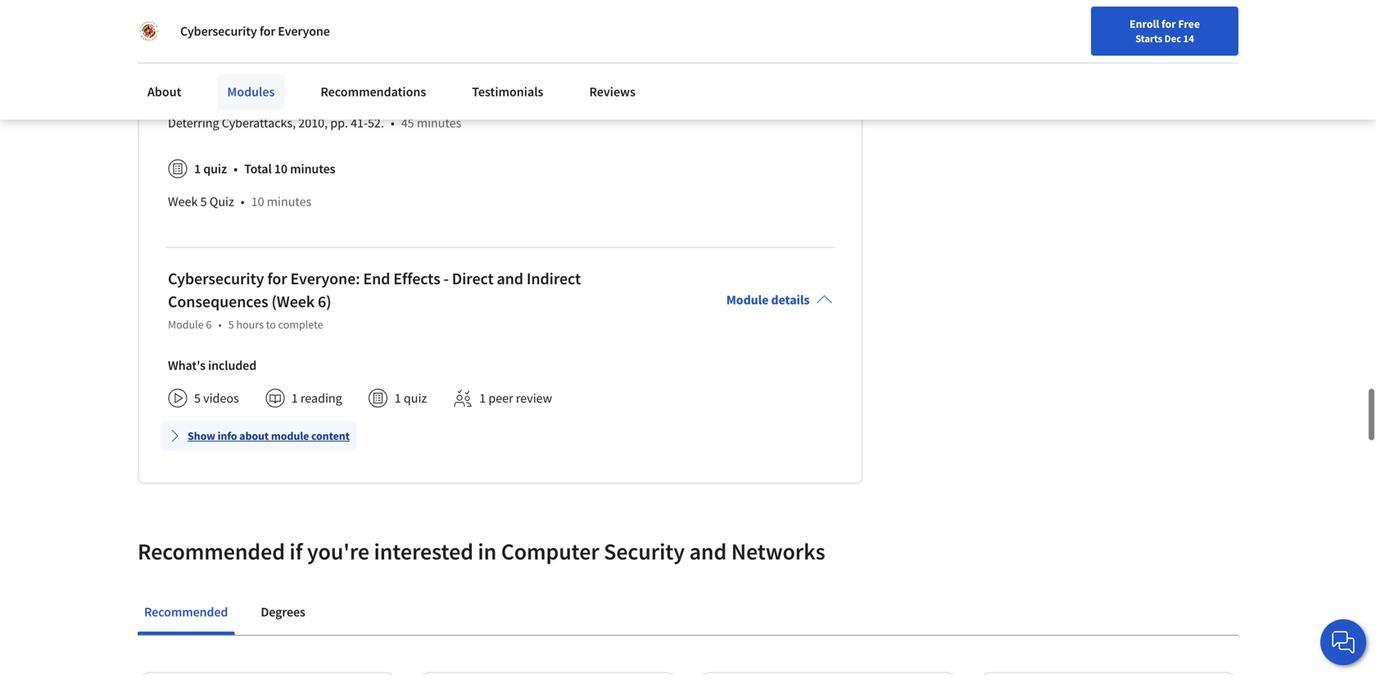 Task type: describe. For each thing, give the bounding box(es) containing it.
what's included
[[168, 358, 257, 374]]

you're
[[307, 537, 370, 566]]

what's
[[168, 358, 206, 374]]

cybersecurity for everyone:
[[168, 269, 264, 289]]

cybersecurity for everyone
[[180, 23, 330, 39]]

english button
[[1033, 0, 1132, 53]]

details
[[772, 292, 810, 308]]

attribution,"
[[405, 95, 472, 112]]

dec
[[1165, 32, 1182, 45]]

recommendations link
[[311, 74, 436, 110]]

mitre
[[168, 62, 202, 79]]

kill
[[296, 30, 314, 46]]

cybersecurity for everyone: end effects - direct and indirect consequences (week 6) module 6 • 5 hours to complete
[[168, 269, 581, 332]]

recommended for recommended if you're interested in computer security and networks
[[138, 537, 285, 566]]

total
[[244, 161, 272, 177]]

workshop
[[730, 95, 786, 112]]

info about module content element
[[161, 415, 833, 461]]

lockheed
[[168, 30, 221, 46]]

challenges
[[330, 95, 390, 112]]

6
[[206, 317, 212, 332]]

(week
[[272, 292, 315, 312]]

deterring
[[168, 115, 219, 131]]

1 horizontal spatial module
[[727, 292, 769, 308]]

1 button
[[1142, 11, 1188, 50]]

content
[[311, 429, 350, 444]]

1 right reading
[[395, 390, 401, 407]]

for for free
[[1162, 16, 1177, 31]]

degrees button
[[254, 593, 312, 632]]

indirect
[[527, 269, 581, 289]]

1 inside hide info about module content region
[[194, 161, 201, 177]]

modules link
[[218, 74, 285, 110]]

1 inside button
[[1170, 13, 1175, 26]]

to
[[266, 317, 276, 332]]

2 vertical spatial 5
[[194, 390, 201, 407]]

direct
[[452, 269, 494, 289]]

1 left peer
[[480, 390, 486, 407]]

for for everyone
[[260, 23, 276, 39]]

5 videos
[[194, 390, 239, 407]]

0 horizontal spatial 10
[[251, 194, 264, 210]]

1 horizontal spatial 10
[[274, 161, 288, 177]]

• total 10 minutes
[[234, 161, 336, 177]]

• left 45
[[391, 115, 395, 131]]

45
[[401, 115, 414, 131]]

about
[[148, 84, 181, 100]]

52.
[[368, 115, 384, 131]]

survey
[[276, 95, 313, 112]]

minutes up recommendations
[[346, 62, 391, 79]]

and for security
[[690, 537, 727, 566]]

starts
[[1136, 32, 1163, 45]]

university of maryland, college park image
[[138, 20, 161, 43]]

chat with us image
[[1331, 629, 1357, 656]]

• 45 minutes
[[391, 115, 462, 131]]

14
[[1184, 32, 1195, 45]]

1 of from the left
[[316, 95, 327, 112]]

1 reading
[[292, 390, 342, 407]]

2010,
[[299, 115, 328, 131]]

computer
[[501, 537, 600, 566]]

module
[[271, 429, 309, 444]]

reviews link
[[580, 74, 646, 110]]

recommended if you're interested in computer security and networks
[[138, 537, 826, 566]]

videos
[[203, 390, 239, 407]]

minutes down attribution,"
[[417, 115, 462, 131]]

testimonials link
[[462, 74, 554, 110]]

everyone:
[[291, 269, 360, 289]]

earl,
[[234, 95, 258, 112]]

quiz inside hide info about module content region
[[203, 161, 227, 177]]

quiz
[[210, 194, 234, 210]]

• left the total
[[234, 161, 238, 177]]

in left computer
[[478, 537, 497, 566]]

hours
[[236, 317, 264, 332]]

everyone
[[278, 23, 330, 39]]

boebert, w. earl, "a survey of challenges in attribution," in national research council, proceedings of a workshop on deterring cyberattacks, 2010, pp. 41-52.
[[168, 95, 802, 131]]

show info about module content button
[[161, 421, 356, 451]]

att&ck
[[205, 62, 249, 79]]



Task type: vqa. For each thing, say whether or not it's contained in the screenshot.
Proceedings
yes



Task type: locate. For each thing, give the bounding box(es) containing it.
chain
[[316, 30, 347, 46]]

modules
[[227, 84, 275, 100]]

consequences
[[168, 292, 268, 312]]

cybersecurity for everyone
[[180, 23, 257, 39]]

council,
[[590, 95, 635, 112]]

1 quiz inside hide info about module content region
[[194, 161, 227, 177]]

cybersecurity
[[180, 23, 257, 39], [168, 269, 264, 289]]

show notifications image
[[1156, 20, 1175, 40]]

proceedings
[[637, 95, 705, 112]]

5 inside hide info about module content region
[[200, 194, 207, 210]]

week
[[168, 194, 198, 210]]

0 horizontal spatial and
[[497, 269, 524, 289]]

mitre att&ck framework • 90 minutes
[[168, 62, 391, 79]]

1 up the week
[[194, 161, 201, 177]]

• right quiz
[[241, 194, 245, 210]]

1 vertical spatial 1 quiz
[[395, 390, 427, 407]]

info
[[218, 429, 237, 444]]

and
[[497, 269, 524, 289], [690, 537, 727, 566]]

in
[[392, 95, 403, 112], [475, 95, 485, 112], [478, 537, 497, 566]]

1 vertical spatial quiz
[[404, 390, 427, 407]]

included
[[208, 358, 257, 374]]

on
[[788, 95, 802, 112]]

6)
[[318, 292, 332, 312]]

1 peer review
[[480, 390, 553, 407]]

10 right the total
[[274, 161, 288, 177]]

quiz
[[203, 161, 227, 177], [404, 390, 427, 407]]

recommended inside "button"
[[144, 604, 228, 621]]

and right direct
[[497, 269, 524, 289]]

and for direct
[[497, 269, 524, 289]]

and right security
[[690, 537, 727, 566]]

1 horizontal spatial of
[[707, 95, 718, 112]]

effects
[[394, 269, 441, 289]]

show info about module content
[[188, 429, 350, 444]]

review
[[516, 390, 553, 407]]

for right martin
[[260, 23, 276, 39]]

complete
[[278, 317, 323, 332]]

0 vertical spatial cybersecurity
[[180, 23, 257, 39]]

research
[[537, 95, 587, 112]]

module inside the cybersecurity for everyone: end effects - direct and indirect consequences (week 6) module 6 • 5 hours to complete
[[168, 317, 204, 332]]

for inside the cybersecurity for everyone: end effects - direct and indirect consequences (week 6) module 6 • 5 hours to complete
[[267, 269, 287, 289]]

minutes
[[346, 62, 391, 79], [417, 115, 462, 131], [290, 161, 336, 177], [267, 194, 312, 210]]

module details
[[727, 292, 810, 308]]

1 horizontal spatial quiz
[[404, 390, 427, 407]]

1 horizontal spatial and
[[690, 537, 727, 566]]

reading
[[301, 390, 342, 407]]

1 vertical spatial 5
[[228, 317, 234, 332]]

for up dec
[[1162, 16, 1177, 31]]

1 vertical spatial and
[[690, 537, 727, 566]]

of
[[316, 95, 327, 112], [707, 95, 718, 112]]

national
[[488, 95, 535, 112]]

5 left quiz
[[200, 194, 207, 210]]

cybersecurity inside the cybersecurity for everyone: end effects - direct and indirect consequences (week 6) module 6 • 5 hours to complete
[[168, 269, 264, 289]]

about link
[[138, 74, 191, 110]]

for
[[1162, 16, 1177, 31], [260, 23, 276, 39], [267, 269, 287, 289]]

0 vertical spatial module
[[727, 292, 769, 308]]

5
[[200, 194, 207, 210], [228, 317, 234, 332], [194, 390, 201, 407]]

1 vertical spatial cybersecurity
[[168, 269, 264, 289]]

degrees
[[261, 604, 306, 621]]

0 horizontal spatial quiz
[[203, 161, 227, 177]]

of left a
[[707, 95, 718, 112]]

hide info about module content region
[[168, 0, 833, 225]]

1 vertical spatial 10
[[251, 194, 264, 210]]

recommendations
[[321, 84, 426, 100]]

90
[[330, 62, 343, 79]]

a
[[721, 95, 727, 112]]

end
[[363, 269, 390, 289]]

module
[[727, 292, 769, 308], [168, 317, 204, 332]]

1 vertical spatial module
[[168, 317, 204, 332]]

2 of from the left
[[707, 95, 718, 112]]

english
[[1062, 18, 1102, 35]]

0 horizontal spatial 1 quiz
[[194, 161, 227, 177]]

1 horizontal spatial 1 quiz
[[395, 390, 427, 407]]

for inside enroll for free starts dec 14
[[1162, 16, 1177, 31]]

framework
[[251, 62, 313, 79]]

0 vertical spatial recommended
[[138, 537, 285, 566]]

10 down the total
[[251, 194, 264, 210]]

pp.
[[331, 115, 348, 131]]

•
[[320, 62, 324, 79], [391, 115, 395, 131], [234, 161, 238, 177], [241, 194, 245, 210], [218, 317, 222, 332]]

0 vertical spatial quiz
[[203, 161, 227, 177]]

minutes down • total 10 minutes on the top left
[[267, 194, 312, 210]]

0 vertical spatial 5
[[200, 194, 207, 210]]

cybersecurity up consequences
[[168, 269, 264, 289]]

0 horizontal spatial of
[[316, 95, 327, 112]]

cybersecurity up att&ck
[[180, 23, 257, 39]]

10
[[274, 161, 288, 177], [251, 194, 264, 210]]

module left 6
[[168, 317, 204, 332]]

free
[[1179, 16, 1201, 31]]

• inside the cybersecurity for everyone: end effects - direct and indirect consequences (week 6) module 6 • 5 hours to complete
[[218, 317, 222, 332]]

for for everyone:
[[267, 269, 287, 289]]

5 left videos
[[194, 390, 201, 407]]

interested
[[374, 537, 474, 566]]

recommendation tabs tab list
[[138, 593, 1239, 635]]

networks
[[732, 537, 826, 566]]

testimonials
[[472, 84, 544, 100]]

boebert,
[[168, 95, 215, 112]]

week 5 quiz • 10 minutes
[[168, 194, 312, 210]]

in up 45
[[392, 95, 403, 112]]

1 vertical spatial recommended
[[144, 604, 228, 621]]

cyberattacks,
[[222, 115, 296, 131]]

41-
[[351, 115, 368, 131]]

0 vertical spatial and
[[497, 269, 524, 289]]

enroll for free starts dec 14
[[1130, 16, 1201, 45]]

martin
[[224, 30, 259, 46]]

0 horizontal spatial module
[[168, 317, 204, 332]]

peer
[[489, 390, 514, 407]]

5 inside the cybersecurity for everyone: end effects - direct and indirect consequences (week 6) module 6 • 5 hours to complete
[[228, 317, 234, 332]]

and inside the cybersecurity for everyone: end effects - direct and indirect consequences (week 6) module 6 • 5 hours to complete
[[497, 269, 524, 289]]

recommended
[[138, 537, 285, 566], [144, 604, 228, 621]]

w.
[[218, 95, 231, 112]]

module left details
[[727, 292, 769, 308]]

0 vertical spatial 10
[[274, 161, 288, 177]]

lockheed martin cyber kill chain
[[168, 30, 349, 46]]

1 left reading
[[292, 390, 298, 407]]

about
[[239, 429, 269, 444]]

for up (week
[[267, 269, 287, 289]]

cyber
[[262, 30, 294, 46]]

minutes down 2010,
[[290, 161, 336, 177]]

if
[[290, 537, 303, 566]]

in left national
[[475, 95, 485, 112]]

recommended for recommended
[[144, 604, 228, 621]]

• left 90
[[320, 62, 324, 79]]

None search field
[[234, 10, 627, 43]]

• right 6
[[218, 317, 222, 332]]

enroll
[[1130, 16, 1160, 31]]

5 left hours
[[228, 317, 234, 332]]

of up 2010,
[[316, 95, 327, 112]]

-
[[444, 269, 449, 289]]

reviews
[[590, 84, 636, 100]]

show
[[188, 429, 215, 444]]

security
[[604, 537, 685, 566]]

"a
[[261, 95, 273, 112]]

0 vertical spatial 1 quiz
[[194, 161, 227, 177]]

1 left the free
[[1170, 13, 1175, 26]]



